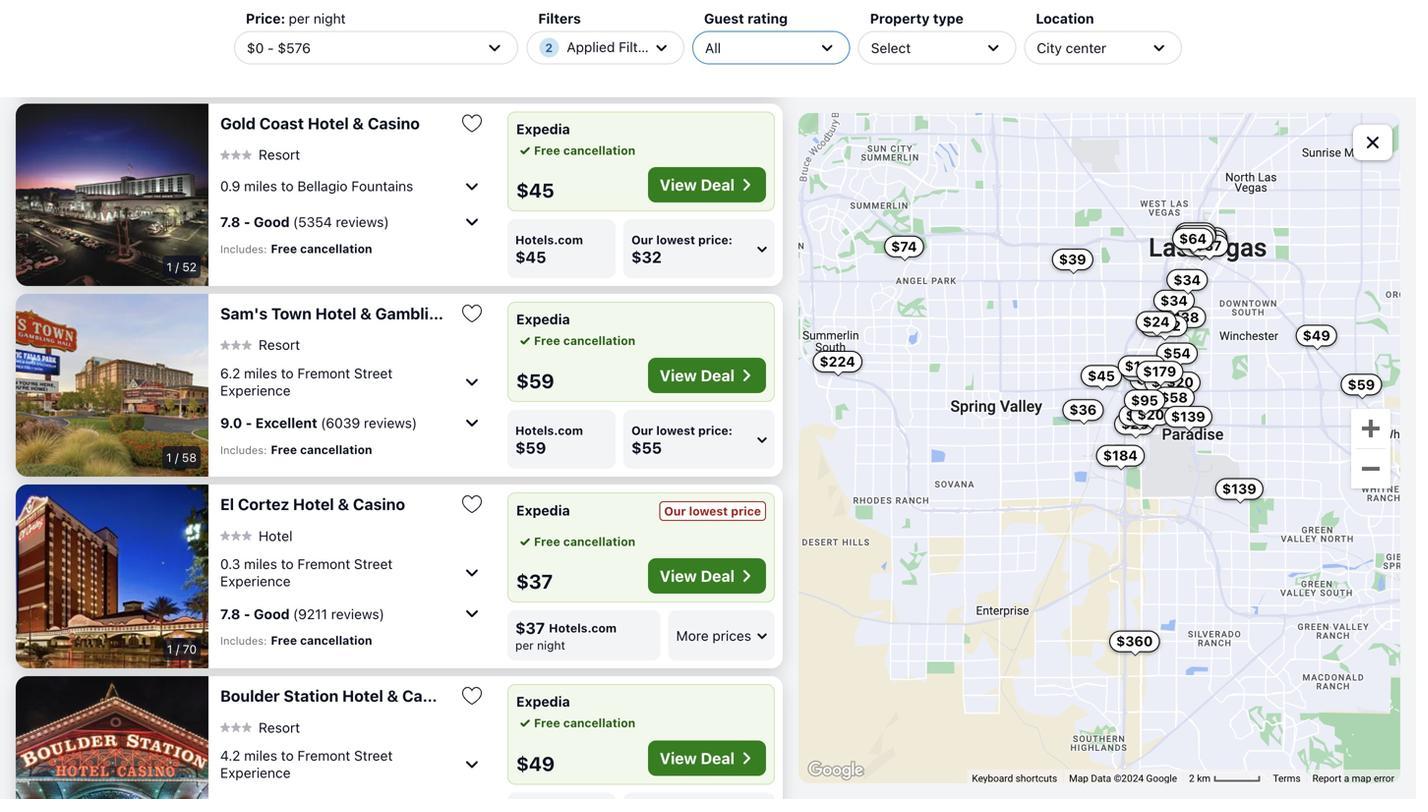 Task type: describe. For each thing, give the bounding box(es) containing it.
free cancellation button for $45
[[516, 141, 636, 159]]

our for $32
[[632, 233, 653, 247]]

miles for $37
[[244, 556, 277, 573]]

applied
[[567, 39, 615, 55]]

hotel for $49
[[342, 687, 383, 706]]

experience for $37
[[220, 573, 291, 590]]

reviews) for $59
[[364, 415, 417, 431]]

$139 inside "$179 $139"
[[1171, 409, 1206, 425]]

more prices
[[676, 628, 752, 644]]

$95
[[1131, 392, 1159, 408]]

$360
[[1117, 634, 1153, 650]]

view deal button for $37
[[648, 559, 766, 594]]

$224
[[820, 354, 856, 370]]

0.3 miles to fremont street experience button
[[220, 552, 484, 594]]

per night
[[515, 639, 565, 653]]

- for $45
[[244, 214, 250, 230]]

$66 button
[[1175, 225, 1217, 247]]

$179 button
[[1136, 361, 1184, 383]]

our lowest price: $55
[[632, 424, 733, 457]]

price:
[[246, 10, 285, 27]]

el cortez hotel & casino button
[[220, 495, 445, 514]]

$59 for $45
[[1348, 377, 1375, 393]]

$0
[[247, 40, 264, 56]]

view deal for $49
[[660, 749, 735, 768]]

hotels.com $45
[[515, 233, 583, 266]]

hall
[[452, 304, 482, 323]]

1 vertical spatial $45 button
[[1081, 365, 1122, 387]]

hotels.com for $25
[[515, 43, 583, 56]]

map
[[1352, 773, 1372, 785]]

hotel down cortez
[[259, 528, 293, 544]]

resort for $45
[[259, 147, 300, 163]]

map region
[[799, 113, 1401, 784]]

& for $49
[[387, 687, 399, 706]]

$28 button
[[1115, 414, 1156, 435]]

$37 inside button
[[1196, 237, 1222, 254]]

free cancellation for $59
[[534, 334, 636, 347]]

1 vertical spatial $34
[[1174, 272, 1201, 288]]

google image
[[804, 758, 869, 784]]

shortcuts
[[1016, 773, 1058, 785]]

3 expedia from the top
[[516, 503, 570, 519]]

el
[[220, 495, 234, 514]]

$184
[[1103, 448, 1138, 464]]

resort button for $59
[[220, 336, 300, 354]]

type
[[933, 10, 964, 27]]

$100 button
[[1118, 356, 1167, 377]]

0.9 miles to bellagio fountains button
[[220, 170, 484, 202]]

fremont for $49
[[298, 748, 350, 764]]

free cancellation for $49
[[534, 717, 636, 730]]

hotels.com for $59
[[515, 424, 583, 438]]

$53
[[1152, 374, 1179, 390]]

(39017
[[292, 9, 337, 26]]

$224 button
[[813, 351, 863, 373]]

$576
[[278, 40, 311, 56]]

terms link
[[1273, 773, 1301, 785]]

a
[[1344, 773, 1350, 785]]

experience for $59
[[220, 382, 291, 399]]

report a map error link
[[1313, 773, 1395, 785]]

sam's town hotel & gambling hall, (las vegas, usa) image
[[16, 294, 209, 477]]

- up "$0"
[[243, 9, 249, 26]]

9.0
[[220, 415, 242, 431]]

0 horizontal spatial filters
[[538, 10, 581, 27]]

$192
[[1147, 318, 1181, 334]]

0 horizontal spatial $139 button
[[1165, 406, 1213, 428]]

lowest left price
[[689, 505, 728, 518]]

harrah's las vegas hotel & casino, (las vegas, usa) image
[[16, 0, 209, 96]]

9.0 - excellent (6039 reviews)
[[220, 415, 417, 431]]

property
[[870, 10, 930, 27]]

1 / 70
[[167, 643, 197, 657]]

lowest for $55
[[656, 424, 695, 438]]

1 / 52
[[167, 260, 197, 274]]

4.2 miles to fremont street experience button
[[220, 744, 484, 786]]

map data ©2024 google
[[1069, 773, 1178, 785]]

boulder station hotel & casino button
[[220, 687, 454, 706]]

7.8 - good (5354 reviews)
[[220, 214, 389, 230]]

property type
[[870, 10, 964, 27]]

$45 $59
[[1088, 368, 1375, 393]]

6.2
[[220, 365, 240, 381]]

$24 button
[[1136, 311, 1177, 333]]

miles for $59
[[244, 365, 277, 381]]

includes: for $37
[[220, 635, 267, 648]]

/ for $45
[[175, 260, 179, 274]]

gold coast hotel & casino
[[220, 114, 420, 133]]

our lowest price: $24
[[632, 43, 733, 76]]

& for $59
[[360, 304, 372, 323]]

reviews) for $37
[[331, 606, 384, 622]]

reviews) right "(39017"
[[340, 9, 394, 26]]

gold coast hotel & casino button
[[220, 113, 445, 133]]

sam's
[[220, 304, 268, 323]]

free cancellation for $37
[[534, 535, 636, 549]]

0 vertical spatial good
[[253, 9, 289, 26]]

price: inside the our lowest price: $24
[[698, 43, 733, 56]]

deal for $37
[[701, 567, 735, 586]]

street for $59
[[354, 365, 393, 381]]

6.2 miles to fremont street experience button
[[220, 361, 484, 403]]

$64 button
[[1173, 228, 1214, 250]]

7.8 - good (9211 reviews)
[[220, 606, 384, 622]]

fremont for $59
[[297, 365, 350, 381]]

$95 button
[[1124, 390, 1166, 411]]

$36 button
[[1063, 400, 1104, 421]]

$184 button
[[1096, 445, 1145, 467]]

view for $37
[[660, 567, 697, 586]]

city center
[[1037, 40, 1107, 56]]

2 vertical spatial $37
[[515, 619, 545, 638]]

our left price
[[664, 505, 686, 518]]

map
[[1069, 773, 1089, 785]]

1 includes: free cancellation from the top
[[220, 37, 372, 51]]

1 vertical spatial $49
[[516, 752, 555, 775]]

0 vertical spatial $20 button
[[1160, 372, 1201, 394]]

/ for $37
[[176, 643, 179, 657]]

/ for $59
[[175, 451, 179, 465]]

expedia for $59
[[516, 311, 570, 327]]

town
[[271, 304, 312, 323]]

1 horizontal spatial per
[[515, 639, 534, 653]]

guest rating
[[704, 10, 788, 27]]

- good (39017 reviews)
[[243, 9, 394, 26]]

$58
[[1161, 390, 1188, 406]]

experience for $49
[[220, 765, 291, 782]]

$39 button
[[1052, 249, 1094, 271]]

view for $59
[[660, 366, 697, 385]]

select
[[871, 40, 911, 56]]

$25 inside the hotels.com $25
[[515, 57, 546, 76]]

el cortez hotel & casino
[[220, 495, 405, 514]]

$179 $139
[[1143, 364, 1206, 425]]

$28
[[1121, 416, 1149, 432]]

$54
[[1164, 345, 1191, 362]]

our lowest price
[[664, 505, 761, 518]]

2 for 2 km
[[1189, 773, 1195, 785]]

view deal button for $45
[[648, 167, 766, 202]]

$58 button
[[1154, 387, 1195, 409]]

$360 button
[[1110, 631, 1160, 653]]

0.9 miles to bellagio fountains
[[220, 178, 413, 194]]

resort button for $49
[[220, 719, 300, 737]]

deal for $45
[[701, 175, 735, 194]]

includes: for $59
[[220, 444, 267, 457]]

& for $37
[[338, 495, 349, 514]]

casino for $49
[[402, 687, 454, 706]]

location
[[1036, 10, 1094, 27]]

deal for $59
[[701, 366, 735, 385]]

1 vertical spatial night
[[537, 639, 565, 653]]

sam's town hotel & gambling hall
[[220, 304, 482, 323]]

$40
[[1182, 225, 1210, 241]]

gambling
[[375, 304, 448, 323]]

$289 button
[[1130, 369, 1180, 391]]

1 horizontal spatial filters
[[619, 39, 658, 55]]

fountains
[[351, 178, 413, 194]]

resort button for $45
[[220, 146, 300, 163]]



Task type: vqa. For each thing, say whether or not it's contained in the screenshot.
4th the Breakfast from the bottom
no



Task type: locate. For each thing, give the bounding box(es) containing it.
lowest up $32
[[656, 233, 695, 247]]

$45 button
[[1181, 235, 1222, 257], [1081, 365, 1122, 387]]

street for $37
[[354, 556, 393, 573]]

1 free cancellation button from the top
[[516, 141, 636, 159]]

$192 button
[[1140, 315, 1188, 337]]

1 vertical spatial resort
[[259, 337, 300, 353]]

1 for $37
[[167, 643, 173, 657]]

3 free cancellation from the top
[[534, 535, 636, 549]]

includes: free cancellation for $45
[[220, 242, 372, 256]]

filters right 'applied'
[[619, 39, 658, 55]]

$45 inside $45 $59
[[1088, 368, 1115, 384]]

1 vertical spatial /
[[175, 451, 179, 465]]

$25 inside button
[[1128, 362, 1155, 379]]

street down boulder station hotel & casino
[[354, 748, 393, 764]]

$49 button
[[1296, 325, 1338, 347]]

7.8 down 0.9
[[220, 214, 240, 230]]

fremont inside '6.2 miles to fremont street experience'
[[297, 365, 350, 381]]

street inside 0.3 miles to fremont street experience
[[354, 556, 393, 573]]

expedia down the hotels.com $45
[[516, 311, 570, 327]]

7.8 for $45
[[220, 214, 240, 230]]

70
[[183, 643, 197, 657]]

station
[[284, 687, 339, 706]]

street inside 4.2 miles to fremont street experience
[[354, 748, 393, 764]]

$64
[[1180, 231, 1207, 247]]

0 vertical spatial $25
[[515, 57, 546, 76]]

includes: free cancellation down 7.8 - good (9211 reviews)
[[220, 634, 372, 648]]

view
[[660, 175, 697, 194], [660, 366, 697, 385], [660, 567, 697, 586], [660, 749, 697, 768]]

1 horizontal spatial $45 button
[[1181, 235, 1222, 257]]

includes: right 70
[[220, 635, 267, 648]]

miles for $49
[[244, 748, 277, 764]]

view deal for $45
[[660, 175, 735, 194]]

lowest left all
[[656, 43, 695, 56]]

hotels.com $59
[[515, 424, 583, 457]]

$59 inside hotels.com $59
[[515, 439, 546, 457]]

$37 button
[[1189, 235, 1229, 257]]

4 includes: from the top
[[220, 635, 267, 648]]

resort down boulder
[[259, 720, 300, 736]]

1 resort button from the top
[[220, 146, 300, 163]]

$59 inside $45 $59
[[1348, 377, 1375, 393]]

©2024
[[1114, 773, 1144, 785]]

terms
[[1273, 773, 1301, 785]]

fremont for $37
[[297, 556, 350, 573]]

2 view from the top
[[660, 366, 697, 385]]

view for $49
[[660, 749, 697, 768]]

experience down 4.2
[[220, 765, 291, 782]]

includes: free cancellation down "price: per night"
[[220, 37, 372, 51]]

0 vertical spatial 1
[[167, 260, 172, 274]]

reviews) down 0.3 miles to fremont street experience button
[[331, 606, 384, 622]]

report
[[1313, 773, 1342, 785]]

1 vertical spatial $25
[[1128, 362, 1155, 379]]

expedia down the hotels.com $25 at top left
[[516, 121, 570, 137]]

fremont up (9211
[[297, 556, 350, 573]]

1 horizontal spatial night
[[537, 639, 565, 653]]

1 vertical spatial $24
[[1143, 314, 1170, 330]]

our up $32
[[632, 233, 653, 247]]

our up "$55"
[[632, 424, 653, 438]]

miles right "6.2"
[[244, 365, 277, 381]]

1 vertical spatial $20
[[1138, 407, 1165, 423]]

1 vertical spatial $25 button
[[1119, 405, 1160, 427]]

1 to from the top
[[281, 178, 294, 194]]

$45 inside $45 button
[[1188, 238, 1215, 254]]

excellent
[[256, 415, 317, 431]]

2 price: from the top
[[698, 233, 733, 247]]

includes: free cancellation down 7.8 - good (5354 reviews)
[[220, 242, 372, 256]]

our right 'applied'
[[632, 43, 653, 56]]

view deal for $37
[[660, 567, 735, 586]]

hotel for $45
[[308, 114, 349, 133]]

1 horizontal spatial $139
[[1223, 481, 1257, 497]]

0 vertical spatial fremont
[[297, 365, 350, 381]]

to up the excellent
[[281, 365, 294, 381]]

(6039
[[321, 415, 360, 431]]

4 miles from the top
[[244, 748, 277, 764]]

our inside the our lowest price: $24
[[632, 43, 653, 56]]

3 includes: from the top
[[220, 444, 267, 457]]

miles
[[244, 178, 277, 194], [244, 365, 277, 381], [244, 556, 277, 573], [244, 748, 277, 764]]

casino for $45
[[368, 114, 420, 133]]

applied filters
[[567, 39, 658, 55]]

$0 - $576
[[247, 40, 311, 56]]

- for $37
[[244, 606, 250, 622]]

1 horizontal spatial 2
[[1189, 773, 1195, 785]]

$74 button
[[885, 236, 924, 258]]

(5354
[[293, 214, 332, 230]]

1 vertical spatial 7.8
[[220, 606, 240, 622]]

el cortez hotel & casino, (las vegas, usa) image
[[16, 485, 209, 669]]

1
[[167, 260, 172, 274], [166, 451, 172, 465], [167, 643, 173, 657]]

2 km button
[[1183, 770, 1267, 786]]

sam's town hotel & gambling hall button
[[220, 304, 482, 323]]

price: for $45
[[698, 233, 733, 247]]

free cancellation button for $59
[[516, 332, 636, 349]]

expedia for $45
[[516, 121, 570, 137]]

3 resort from the top
[[259, 720, 300, 736]]

expedia down hotels.com $59
[[516, 503, 570, 519]]

expedia for $49
[[516, 694, 570, 710]]

0 vertical spatial /
[[175, 260, 179, 274]]

1 horizontal spatial $24
[[1143, 314, 1170, 330]]

keyboard shortcuts button
[[972, 772, 1058, 786]]

keyboard shortcuts
[[972, 773, 1058, 785]]

2 km
[[1189, 773, 1213, 785]]

experience down "6.2"
[[220, 382, 291, 399]]

lowest for $24
[[656, 43, 695, 56]]

all
[[705, 40, 721, 56]]

resort down 'town'
[[259, 337, 300, 353]]

fremont inside 0.3 miles to fremont street experience
[[297, 556, 350, 573]]

hotel right cortez
[[293, 495, 334, 514]]

1 experience from the top
[[220, 382, 291, 399]]

miles inside 4.2 miles to fremont street experience
[[244, 748, 277, 764]]

0 vertical spatial 7.8
[[220, 214, 240, 230]]

miles for $45
[[244, 178, 277, 194]]

$25 for $25 $192
[[1126, 408, 1153, 424]]

street inside '6.2 miles to fremont street experience'
[[354, 365, 393, 381]]

- right "$0"
[[268, 40, 274, 56]]

0.3
[[220, 556, 240, 573]]

$179
[[1143, 364, 1177, 380]]

includes: for $45
[[220, 243, 267, 256]]

1 vertical spatial resort button
[[220, 336, 300, 354]]

boulder station hotel & casino, (las vegas, usa) image
[[16, 677, 209, 800]]

52
[[182, 260, 197, 274]]

2 vertical spatial price:
[[698, 424, 733, 438]]

resort button down boulder
[[220, 719, 300, 737]]

0 vertical spatial casino
[[368, 114, 420, 133]]

0 horizontal spatial $45 button
[[1081, 365, 1122, 387]]

street up (6039
[[354, 365, 393, 381]]

$66
[[1182, 228, 1210, 244]]

0 horizontal spatial 2
[[545, 41, 553, 55]]

$45 inside the hotels.com $45
[[515, 248, 546, 266]]

0 horizontal spatial $24
[[632, 57, 662, 76]]

street
[[354, 365, 393, 381], [354, 556, 393, 573], [354, 748, 393, 764]]

good
[[253, 9, 289, 26], [254, 214, 290, 230], [254, 606, 290, 622]]

3 view deal from the top
[[660, 567, 735, 586]]

lowest inside our lowest price: $55
[[656, 424, 695, 438]]

1 free cancellation from the top
[[534, 143, 636, 157]]

experience inside 4.2 miles to fremont street experience
[[220, 765, 291, 782]]

0 vertical spatial resort
[[259, 147, 300, 163]]

$39
[[1059, 251, 1087, 268]]

4 free cancellation from the top
[[534, 717, 636, 730]]

miles inside '6.2 miles to fremont street experience'
[[244, 365, 277, 381]]

0 horizontal spatial $49
[[516, 752, 555, 775]]

hotel right coast
[[308, 114, 349, 133]]

resort for $49
[[259, 720, 300, 736]]

gold coast hotel & casino, (las vegas, usa) image
[[16, 104, 209, 286]]

rating
[[748, 10, 788, 27]]

view deal button for $49
[[648, 741, 766, 776]]

lowest
[[656, 43, 695, 56], [656, 233, 695, 247], [656, 424, 695, 438], [689, 505, 728, 518]]

casino inside 'boulder station hotel & casino' button
[[402, 687, 454, 706]]

0 horizontal spatial per
[[289, 10, 310, 27]]

1 vertical spatial price:
[[698, 233, 733, 247]]

our inside our lowest price: $55
[[632, 424, 653, 438]]

to down the hotel button
[[281, 556, 294, 573]]

& up 0.3 miles to fremont street experience button
[[338, 495, 349, 514]]

3 to from the top
[[281, 556, 294, 573]]

deal for $49
[[701, 749, 735, 768]]

$24 inside button
[[1143, 314, 1170, 330]]

includes: free cancellation for $59
[[220, 443, 372, 457]]

fremont up 9.0 - excellent (6039 reviews)
[[297, 365, 350, 381]]

deal
[[701, 175, 735, 194], [701, 366, 735, 385], [701, 567, 735, 586], [701, 749, 735, 768]]

2 vertical spatial $34
[[1161, 292, 1188, 309]]

price: inside our lowest price: $55
[[698, 424, 733, 438]]

1 view deal from the top
[[660, 175, 735, 194]]

error
[[1374, 773, 1395, 785]]

3 experience from the top
[[220, 765, 291, 782]]

0 vertical spatial per
[[289, 10, 310, 27]]

0 vertical spatial resort button
[[220, 146, 300, 163]]

& up 4.2 miles to fremont street experience button
[[387, 687, 399, 706]]

reviews) for $45
[[336, 214, 389, 230]]

0 vertical spatial street
[[354, 365, 393, 381]]

free cancellation for $45
[[534, 143, 636, 157]]

$25 $192
[[1126, 318, 1181, 424]]

price
[[731, 505, 761, 518]]

$145 button
[[1180, 227, 1228, 249]]

0 vertical spatial $45 button
[[1181, 235, 1222, 257]]

1 vertical spatial per
[[515, 639, 534, 653]]

$74
[[891, 238, 917, 255]]

1 horizontal spatial $20
[[1167, 374, 1194, 391]]

1 vertical spatial filters
[[619, 39, 658, 55]]

resort for $59
[[259, 337, 300, 353]]

more prices button
[[668, 611, 775, 661]]

to inside '6.2 miles to fremont street experience'
[[281, 365, 294, 381]]

1 left 70
[[167, 643, 173, 657]]

0 vertical spatial $139
[[1171, 409, 1206, 425]]

to for $59
[[281, 365, 294, 381]]

2 left 'km' on the right bottom of page
[[1189, 773, 1195, 785]]

experience inside 0.3 miles to fremont street experience
[[220, 573, 291, 590]]

1 deal from the top
[[701, 175, 735, 194]]

hotel for $37
[[293, 495, 334, 514]]

4.2 miles to fremont street experience
[[220, 748, 393, 782]]

miles right 4.2
[[244, 748, 277, 764]]

$25 for $25
[[1128, 362, 1155, 379]]

our for $55
[[632, 424, 653, 438]]

0 vertical spatial $25 button
[[1122, 360, 1162, 382]]

resort button down coast
[[220, 146, 300, 163]]

3 free cancellation button from the top
[[516, 533, 636, 551]]

to right 4.2
[[281, 748, 294, 764]]

keyboard
[[972, 773, 1013, 785]]

0 horizontal spatial night
[[314, 10, 346, 27]]

good for $45
[[254, 214, 290, 230]]

0 vertical spatial night
[[314, 10, 346, 27]]

0 vertical spatial $49
[[1303, 328, 1331, 344]]

1 for $59
[[166, 451, 172, 465]]

0 vertical spatial $20
[[1167, 374, 1194, 391]]

1 7.8 from the top
[[220, 214, 240, 230]]

resort down coast
[[259, 147, 300, 163]]

includes: down price:
[[220, 38, 267, 51]]

view deal for $59
[[660, 366, 735, 385]]

our
[[632, 43, 653, 56], [632, 233, 653, 247], [632, 424, 653, 438], [664, 505, 686, 518]]

hotels.com for $45
[[515, 233, 583, 247]]

2 for 2
[[545, 41, 553, 55]]

to inside 4.2 miles to fremont street experience
[[281, 748, 294, 764]]

fremont down station
[[298, 748, 350, 764]]

guest
[[704, 10, 744, 27]]

$289
[[1137, 371, 1173, 388]]

price: inside our lowest price: $32
[[698, 233, 733, 247]]

casino inside el cortez hotel & casino button
[[353, 495, 405, 514]]

$139
[[1171, 409, 1206, 425], [1223, 481, 1257, 497]]

1 horizontal spatial $49
[[1303, 328, 1331, 344]]

to for $49
[[281, 748, 294, 764]]

0 vertical spatial filters
[[538, 10, 581, 27]]

to inside 0.3 miles to fremont street experience
[[281, 556, 294, 573]]

/ left 58 at left
[[175, 451, 179, 465]]

free cancellation button for $37
[[516, 533, 636, 551]]

2 includes: free cancellation from the top
[[220, 242, 372, 256]]

experience inside '6.2 miles to fremont street experience'
[[220, 382, 291, 399]]

to for $45
[[281, 178, 294, 194]]

hotel for $59
[[315, 304, 357, 323]]

2 7.8 from the top
[[220, 606, 240, 622]]

4 view deal button from the top
[[648, 741, 766, 776]]

expedia down the per night
[[516, 694, 570, 710]]

1 vertical spatial good
[[254, 214, 290, 230]]

2 includes: from the top
[[220, 243, 267, 256]]

& left gambling
[[360, 304, 372, 323]]

1 includes: from the top
[[220, 38, 267, 51]]

1 vertical spatial $139
[[1223, 481, 1257, 497]]

1 vertical spatial experience
[[220, 573, 291, 590]]

2 vertical spatial $25
[[1126, 408, 1153, 424]]

miles inside 0.3 miles to fremont street experience
[[244, 556, 277, 573]]

2 free cancellation from the top
[[534, 334, 636, 347]]

view deal
[[660, 175, 735, 194], [660, 366, 735, 385], [660, 567, 735, 586], [660, 749, 735, 768]]

2 to from the top
[[281, 365, 294, 381]]

prices
[[713, 628, 752, 644]]

3 miles from the top
[[244, 556, 277, 573]]

1 vertical spatial 2
[[1189, 773, 1195, 785]]

hotel right station
[[342, 687, 383, 706]]

1 price: from the top
[[698, 43, 733, 56]]

/ left 70
[[176, 643, 179, 657]]

4 includes: free cancellation from the top
[[220, 634, 372, 648]]

2 resort button from the top
[[220, 336, 300, 354]]

- for $59
[[246, 415, 252, 431]]

1 vertical spatial street
[[354, 556, 393, 573]]

boulder
[[220, 687, 280, 706]]

2 view deal button from the top
[[648, 358, 766, 393]]

2 vertical spatial resort button
[[220, 719, 300, 737]]

filters
[[538, 10, 581, 27], [619, 39, 658, 55]]

$59 button
[[1341, 374, 1382, 396]]

2 left 'applied'
[[545, 41, 553, 55]]

1 resort from the top
[[259, 147, 300, 163]]

good for $37
[[254, 606, 290, 622]]

experience down 0.3 at bottom left
[[220, 573, 291, 590]]

price: for $59
[[698, 424, 733, 438]]

1 vertical spatial 1
[[166, 451, 172, 465]]

& for $45
[[353, 114, 364, 133]]

0 vertical spatial 2
[[545, 41, 553, 55]]

0 vertical spatial $139 button
[[1165, 406, 1213, 428]]

1 vertical spatial $20 button
[[1131, 404, 1172, 426]]

1 vertical spatial fremont
[[297, 556, 350, 573]]

$34 button
[[1187, 230, 1228, 252], [1167, 269, 1208, 291], [1154, 290, 1195, 312]]

0 vertical spatial experience
[[220, 382, 291, 399]]

lowest inside our lowest price: $32
[[656, 233, 695, 247]]

$36
[[1070, 402, 1097, 418]]

google
[[1147, 773, 1178, 785]]

2 deal from the top
[[701, 366, 735, 385]]

58
[[182, 451, 197, 465]]

includes: down 9.0
[[220, 444, 267, 457]]

street for $49
[[354, 748, 393, 764]]

2 vertical spatial 1
[[167, 643, 173, 657]]

2 view deal from the top
[[660, 366, 735, 385]]

resort button down sam's
[[220, 336, 300, 354]]

our for $24
[[632, 43, 653, 56]]

2 miles from the top
[[244, 365, 277, 381]]

3 price: from the top
[[698, 424, 733, 438]]

$49 inside button
[[1303, 328, 1331, 344]]

lowest up "$55"
[[656, 424, 695, 438]]

miles down the hotel button
[[244, 556, 277, 573]]

1 left 52
[[167, 260, 172, 274]]

0 horizontal spatial $20
[[1138, 407, 1165, 423]]

street down el cortez hotel & casino button
[[354, 556, 393, 573]]

lowest for $32
[[656, 233, 695, 247]]

good left (5354
[[254, 214, 290, 230]]

to for $37
[[281, 556, 294, 573]]

4.2
[[220, 748, 240, 764]]

lowest inside the our lowest price: $24
[[656, 43, 695, 56]]

/ left 52
[[175, 260, 179, 274]]

0 vertical spatial $37
[[1196, 237, 1222, 254]]

3 view deal button from the top
[[648, 559, 766, 594]]

fremont inside 4.2 miles to fremont street experience
[[298, 748, 350, 764]]

our inside our lowest price: $32
[[632, 233, 653, 247]]

2 inside "button"
[[1189, 773, 1195, 785]]

1 view deal button from the top
[[648, 167, 766, 202]]

1 miles from the top
[[244, 178, 277, 194]]

casino inside gold coast hotel & casino button
[[368, 114, 420, 133]]

4 view deal from the top
[[660, 749, 735, 768]]

2 vertical spatial good
[[254, 606, 290, 622]]

4 view from the top
[[660, 749, 697, 768]]

2 vertical spatial /
[[176, 643, 179, 657]]

1 vertical spatial $139 button
[[1216, 479, 1264, 500]]

$24 inside the our lowest price: $24
[[632, 57, 662, 76]]

reviews) right (6039
[[364, 415, 417, 431]]

2 vertical spatial fremont
[[298, 748, 350, 764]]

$25 inside $25 $192
[[1126, 408, 1153, 424]]

0 vertical spatial $34
[[1194, 233, 1221, 249]]

2 experience from the top
[[220, 573, 291, 590]]

includes: down 0.9
[[220, 243, 267, 256]]

2 vertical spatial resort
[[259, 720, 300, 736]]

$138
[[1165, 309, 1200, 325]]

2 vertical spatial casino
[[402, 687, 454, 706]]

1 horizontal spatial $139 button
[[1216, 479, 1264, 500]]

hotels.com $25
[[515, 43, 583, 76]]

/
[[175, 260, 179, 274], [175, 451, 179, 465], [176, 643, 179, 657]]

casino for $37
[[353, 495, 405, 514]]

$59 for hotels.com
[[515, 439, 546, 457]]

hotel right 'town'
[[315, 304, 357, 323]]

2 vertical spatial experience
[[220, 765, 291, 782]]

0 horizontal spatial $139
[[1171, 409, 1206, 425]]

to
[[281, 178, 294, 194], [281, 365, 294, 381], [281, 556, 294, 573], [281, 748, 294, 764]]

1 left 58 at left
[[166, 451, 172, 465]]

0.9
[[220, 178, 240, 194]]

price: per night
[[246, 10, 346, 27]]

2 free cancellation button from the top
[[516, 332, 636, 349]]

- right 9.0
[[246, 415, 252, 431]]

3 resort button from the top
[[220, 719, 300, 737]]

free cancellation
[[534, 143, 636, 157], [534, 334, 636, 347], [534, 535, 636, 549], [534, 717, 636, 730]]

2 resort from the top
[[259, 337, 300, 353]]

- left (9211
[[244, 606, 250, 622]]

1 for $45
[[167, 260, 172, 274]]

4 free cancellation button from the top
[[516, 715, 636, 732]]

includes: free cancellation down the excellent
[[220, 443, 372, 457]]

1 vertical spatial $37
[[516, 570, 553, 593]]

7.8 for $37
[[220, 606, 240, 622]]

4 expedia from the top
[[516, 694, 570, 710]]

2 expedia from the top
[[516, 311, 570, 327]]

$59
[[516, 369, 554, 392], [1348, 377, 1375, 393], [515, 439, 546, 457]]

good left (9211
[[254, 606, 290, 622]]

7.8 down 0.3 at bottom left
[[220, 606, 240, 622]]

good up $0 - $576
[[253, 9, 289, 26]]

$139 inside button
[[1223, 481, 1257, 497]]

1 fremont from the top
[[297, 365, 350, 381]]

& up 0.9 miles to bellagio fountains button
[[353, 114, 364, 133]]

3 deal from the top
[[701, 567, 735, 586]]

$32
[[632, 248, 662, 266]]

3 includes: free cancellation from the top
[[220, 443, 372, 457]]

reviews) down 0.9 miles to bellagio fountains button
[[336, 214, 389, 230]]

3 fremont from the top
[[298, 748, 350, 764]]

gold
[[220, 114, 256, 133]]

1 vertical spatial casino
[[353, 495, 405, 514]]

filters up the hotels.com $25 at top left
[[538, 10, 581, 27]]

center
[[1066, 40, 1107, 56]]

miles right 0.9
[[244, 178, 277, 194]]

3 view from the top
[[660, 567, 697, 586]]

price:
[[698, 43, 733, 56], [698, 233, 733, 247], [698, 424, 733, 438]]

1 expedia from the top
[[516, 121, 570, 137]]

includes: free cancellation for $37
[[220, 634, 372, 648]]

resort button
[[220, 146, 300, 163], [220, 336, 300, 354], [220, 719, 300, 737]]

4 to from the top
[[281, 748, 294, 764]]

our lowest price: $32
[[632, 233, 733, 266]]

2 vertical spatial street
[[354, 748, 393, 764]]

4 deal from the top
[[701, 749, 735, 768]]

experience
[[220, 382, 291, 399], [220, 573, 291, 590], [220, 765, 291, 782]]

1 view from the top
[[660, 175, 697, 194]]

view deal button for $59
[[648, 358, 766, 393]]

2 fremont from the top
[[297, 556, 350, 573]]

- left (5354
[[244, 214, 250, 230]]

0.3 miles to fremont street experience
[[220, 556, 393, 590]]

0 vertical spatial price:
[[698, 43, 733, 56]]

free cancellation button for $49
[[516, 715, 636, 732]]

$145
[[1187, 230, 1221, 246]]

view for $45
[[660, 175, 697, 194]]

0 vertical spatial $24
[[632, 57, 662, 76]]

to left bellagio
[[281, 178, 294, 194]]



